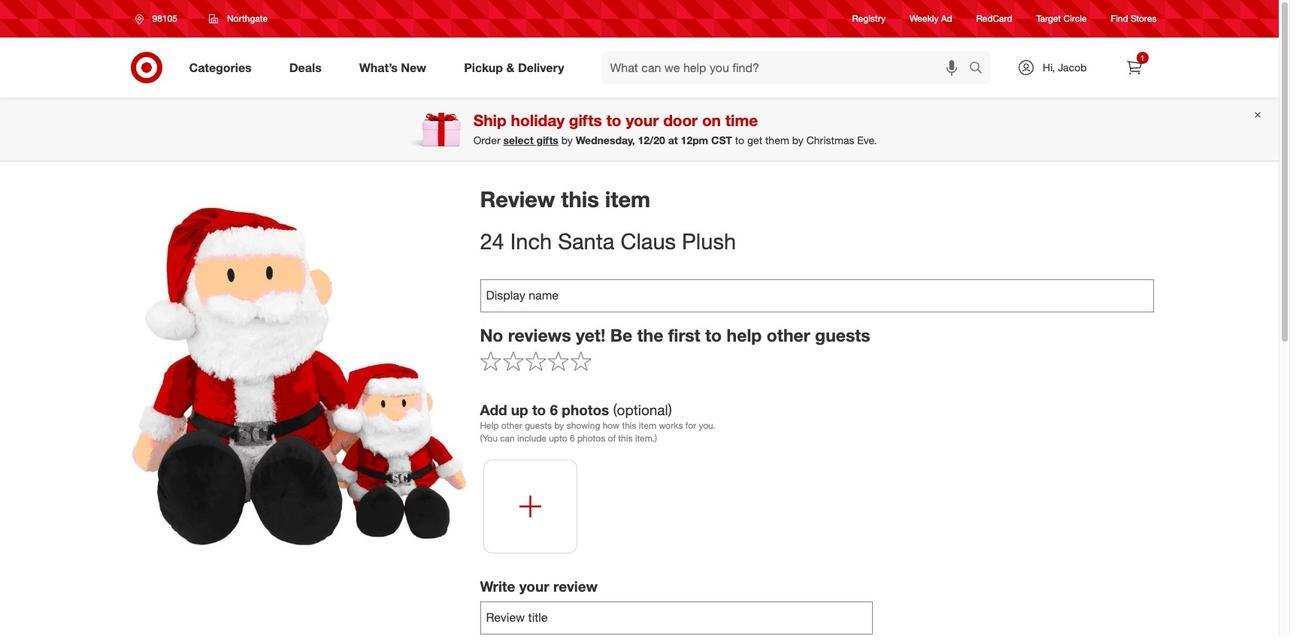 Task type: describe. For each thing, give the bounding box(es) containing it.
your inside ship holiday gifts to your door on time order select gifts by wednesday, 12/20 at 12pm cst to get them by christmas eve.
[[626, 111, 659, 130]]

at
[[668, 134, 678, 147]]

pickup & delivery link
[[451, 51, 583, 84]]

how
[[603, 420, 620, 432]]

get
[[747, 134, 763, 147]]

to inside add up to 6 photos (optional) help other guests by showing how this item works for you. (you can include upto 6 photos of this item.)
[[532, 402, 546, 419]]

by down holiday
[[562, 134, 573, 147]]

door
[[663, 111, 698, 130]]

0 vertical spatial photos
[[562, 402, 609, 419]]

first
[[668, 324, 701, 346]]

24 inch santa claus plush
[[480, 228, 736, 255]]

target circle
[[1037, 13, 1087, 24]]

redcard
[[977, 13, 1013, 24]]

stores
[[1131, 13, 1157, 24]]

by inside add up to 6 photos (optional) help other guests by showing how this item works for you. (you can include upto 6 photos of this item.)
[[555, 420, 564, 432]]

registry
[[852, 13, 886, 24]]

claus
[[621, 228, 676, 255]]

time
[[725, 111, 758, 130]]

write
[[480, 578, 515, 596]]

no
[[480, 324, 503, 346]]

98105
[[152, 13, 177, 24]]

circle
[[1064, 13, 1087, 24]]

help
[[480, 420, 499, 432]]

12/20
[[638, 134, 665, 147]]

up
[[511, 402, 528, 419]]

reviews
[[508, 324, 571, 346]]

by right them
[[792, 134, 804, 147]]

search button
[[963, 51, 999, 87]]

christmas
[[807, 134, 855, 147]]

0 vertical spatial other
[[767, 324, 810, 346]]

ship
[[473, 111, 507, 130]]

to up wednesday,
[[606, 111, 622, 130]]

you.
[[699, 420, 715, 432]]

cst
[[711, 134, 732, 147]]

works
[[659, 420, 683, 432]]

0 horizontal spatial 6
[[550, 402, 558, 419]]

no reviews yet! be the first to help other guests
[[480, 324, 871, 346]]

categories
[[189, 60, 252, 75]]

deals
[[289, 60, 322, 75]]

help
[[727, 324, 762, 346]]

pickup
[[464, 60, 503, 75]]

review
[[480, 186, 555, 213]]

add up to 6 photos (optional) help other guests by showing how this item works for you. (you can include upto 6 photos of this item.)
[[480, 402, 715, 445]]

new
[[401, 60, 426, 75]]

write your review
[[480, 578, 598, 596]]

1 vertical spatial photos
[[577, 433, 606, 445]]

what's
[[359, 60, 398, 75]]

be
[[610, 324, 632, 346]]



Task type: locate. For each thing, give the bounding box(es) containing it.
santa
[[558, 228, 615, 255]]

yet!
[[576, 324, 606, 346]]

target
[[1037, 13, 1061, 24]]

can
[[500, 433, 515, 445]]

&
[[506, 60, 515, 75]]

1 vertical spatial other
[[501, 420, 523, 432]]

your
[[626, 111, 659, 130], [519, 578, 549, 596]]

hi, jacob
[[1043, 61, 1087, 74]]

add
[[480, 402, 507, 419]]

None text field
[[480, 279, 1154, 312]]

item.)
[[635, 433, 657, 445]]

gifts down holiday
[[536, 134, 559, 147]]

item inside add up to 6 photos (optional) help other guests by showing how this item works for you. (you can include upto 6 photos of this item.)
[[639, 420, 657, 432]]

inch
[[510, 228, 552, 255]]

1 horizontal spatial gifts
[[569, 111, 602, 130]]

item
[[605, 186, 651, 213], [639, 420, 657, 432]]

showing
[[567, 420, 600, 432]]

find
[[1111, 13, 1128, 24]]

12pm
[[681, 134, 708, 147]]

weekly ad link
[[910, 12, 953, 25]]

0 vertical spatial guests
[[815, 324, 871, 346]]

1 vertical spatial 6
[[570, 433, 575, 445]]

0 horizontal spatial guests
[[525, 420, 552, 432]]

6 right upto
[[570, 433, 575, 445]]

by
[[562, 134, 573, 147], [792, 134, 804, 147], [555, 420, 564, 432]]

select
[[503, 134, 534, 147]]

this right how
[[622, 420, 637, 432]]

your up 12/20
[[626, 111, 659, 130]]

review this item
[[480, 186, 651, 213]]

1 vertical spatial item
[[639, 420, 657, 432]]

1 vertical spatial your
[[519, 578, 549, 596]]

this
[[561, 186, 599, 213], [622, 420, 637, 432], [618, 433, 633, 445]]

1 vertical spatial gifts
[[536, 134, 559, 147]]

of
[[608, 433, 616, 445]]

search
[[963, 61, 999, 76]]

to right first
[[705, 324, 722, 346]]

target circle link
[[1037, 12, 1087, 25]]

the
[[637, 324, 664, 346]]

other up can
[[501, 420, 523, 432]]

0 vertical spatial your
[[626, 111, 659, 130]]

0 horizontal spatial gifts
[[536, 134, 559, 147]]

(you
[[480, 433, 498, 445]]

gifts
[[569, 111, 602, 130], [536, 134, 559, 147]]

1
[[1141, 53, 1145, 62]]

photos
[[562, 402, 609, 419], [577, 433, 606, 445]]

weekly
[[910, 13, 939, 24]]

98105 button
[[125, 5, 193, 32]]

photos down showing
[[577, 433, 606, 445]]

upto
[[549, 433, 567, 445]]

1 vertical spatial guests
[[525, 420, 552, 432]]

0 vertical spatial item
[[605, 186, 651, 213]]

1 horizontal spatial guests
[[815, 324, 871, 346]]

What can we help you find? suggestions appear below search field
[[601, 51, 973, 84]]

guests inside add up to 6 photos (optional) help other guests by showing how this item works for you. (you can include upto 6 photos of this item.)
[[525, 420, 552, 432]]

other inside add up to 6 photos (optional) help other guests by showing how this item works for you. (you can include upto 6 photos of this item.)
[[501, 420, 523, 432]]

other
[[767, 324, 810, 346], [501, 420, 523, 432]]

None text field
[[480, 602, 873, 635]]

redcard link
[[977, 12, 1013, 25]]

northgate button
[[199, 5, 278, 32]]

pickup & delivery
[[464, 60, 564, 75]]

1 horizontal spatial 6
[[570, 433, 575, 445]]

categories link
[[176, 51, 270, 84]]

weekly ad
[[910, 13, 953, 24]]

0 vertical spatial 6
[[550, 402, 558, 419]]

1 horizontal spatial other
[[767, 324, 810, 346]]

by up upto
[[555, 420, 564, 432]]

item up "item.)" on the bottom of page
[[639, 420, 657, 432]]

ad
[[941, 13, 953, 24]]

6
[[550, 402, 558, 419], [570, 433, 575, 445]]

0 horizontal spatial your
[[519, 578, 549, 596]]

jacob
[[1058, 61, 1087, 74]]

deals link
[[277, 51, 340, 84]]

1 link
[[1118, 51, 1151, 84]]

1 horizontal spatial your
[[626, 111, 659, 130]]

to left get
[[735, 134, 744, 147]]

other right help at the right bottom
[[767, 324, 810, 346]]

ship holiday gifts to your door on time order select gifts by wednesday, 12/20 at 12pm cst to get them by christmas eve.
[[473, 111, 877, 147]]

this right of
[[618, 433, 633, 445]]

0 vertical spatial this
[[561, 186, 599, 213]]

(optional)
[[613, 402, 672, 419]]

them
[[765, 134, 789, 147]]

eve.
[[857, 134, 877, 147]]

0 vertical spatial gifts
[[569, 111, 602, 130]]

24
[[480, 228, 504, 255]]

find stores link
[[1111, 12, 1157, 25]]

1 vertical spatial this
[[622, 420, 637, 432]]

2 vertical spatial this
[[618, 433, 633, 445]]

what's new
[[359, 60, 426, 75]]

gifts up wednesday,
[[569, 111, 602, 130]]

what's new link
[[346, 51, 445, 84]]

review
[[553, 578, 598, 596]]

include
[[517, 433, 547, 445]]

item up 24 inch santa claus plush
[[605, 186, 651, 213]]

0 horizontal spatial other
[[501, 420, 523, 432]]

photos up showing
[[562, 402, 609, 419]]

registry link
[[852, 12, 886, 25]]

your right write
[[519, 578, 549, 596]]

on
[[702, 111, 721, 130]]

to
[[606, 111, 622, 130], [735, 134, 744, 147], [705, 324, 722, 346], [532, 402, 546, 419]]

wednesday,
[[576, 134, 635, 147]]

holiday
[[511, 111, 565, 130]]

northgate
[[227, 13, 268, 24]]

6 up upto
[[550, 402, 558, 419]]

plush
[[682, 228, 736, 255]]

this up santa
[[561, 186, 599, 213]]

order
[[473, 134, 501, 147]]

delivery
[[518, 60, 564, 75]]

for
[[686, 420, 696, 432]]

hi,
[[1043, 61, 1055, 74]]

find stores
[[1111, 13, 1157, 24]]

guests
[[815, 324, 871, 346], [525, 420, 552, 432]]

to right up
[[532, 402, 546, 419]]



Task type: vqa. For each thing, say whether or not it's contained in the screenshot.
cart item ready to fulfill group containing Yankee Candle Christmas Cookie Classic Original Jar Candle Cream 22oz
no



